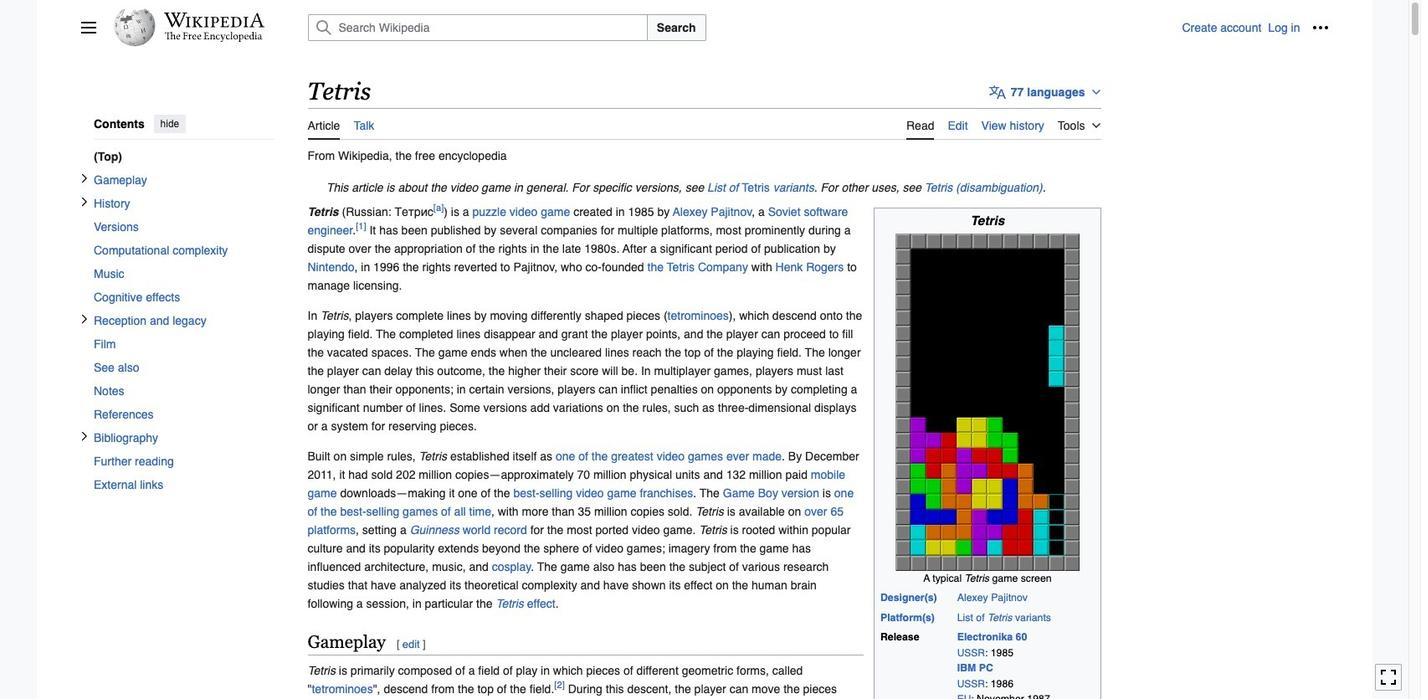 Task type: locate. For each thing, give the bounding box(es) containing it.
wikipedia image
[[164, 13, 264, 28]]

x small image
[[79, 173, 89, 183], [79, 196, 89, 206], [79, 313, 89, 323]]

1 vertical spatial x small image
[[79, 196, 89, 206]]

1 x small image from the top
[[79, 173, 89, 183]]

main content
[[301, 75, 1329, 699]]

0 vertical spatial x small image
[[79, 173, 89, 183]]

2 x small image from the top
[[79, 196, 89, 206]]

None search field
[[288, 14, 1183, 41]]

2 vertical spatial x small image
[[79, 313, 89, 323]]

fullscreen image
[[1381, 669, 1397, 686]]

log in and more options image
[[1312, 19, 1329, 36]]



Task type: describe. For each thing, give the bounding box(es) containing it.
language progressive image
[[989, 84, 1006, 100]]

the free encyclopedia image
[[165, 32, 263, 43]]

menu image
[[80, 19, 97, 36]]

3 x small image from the top
[[79, 313, 89, 323]]

x small image
[[79, 431, 89, 441]]

Search Wikipedia search field
[[308, 14, 648, 41]]

personal tools navigation
[[1183, 14, 1334, 41]]



Task type: vqa. For each thing, say whether or not it's contained in the screenshot.
the left plays
no



